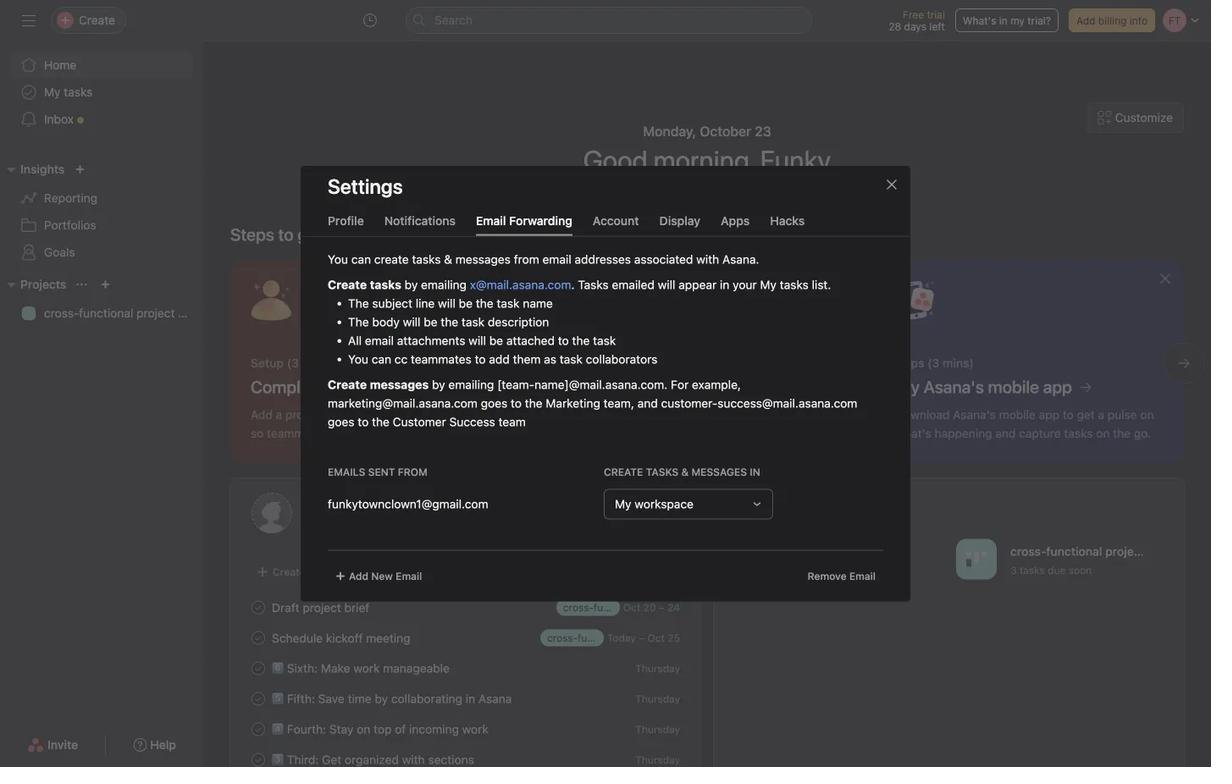 Task type: vqa. For each thing, say whether or not it's contained in the screenshot.
the leftmost Mark complete image Toggle assignee popover icon
no



Task type: locate. For each thing, give the bounding box(es) containing it.
asana
[[479, 692, 512, 706]]

completed checkbox for 5️⃣
[[248, 689, 269, 710]]

my inside global "element"
[[44, 85, 61, 99]]

apps button
[[721, 213, 750, 236]]

1 vertical spatial completed checkbox
[[248, 659, 269, 679]]

my right your at the right of the page
[[760, 278, 777, 292]]

completed image left 'schedule'
[[248, 628, 269, 649]]

1 vertical spatial be
[[424, 315, 438, 329]]

0 vertical spatial completed checkbox
[[248, 598, 269, 618]]

0 horizontal spatial with
[[402, 753, 425, 767]]

0 horizontal spatial my
[[44, 85, 61, 99]]

0 vertical spatial functional
[[79, 306, 133, 320]]

0 horizontal spatial email
[[365, 334, 394, 348]]

get started
[[298, 225, 381, 244]]

1 horizontal spatial project
[[303, 601, 341, 615]]

1 vertical spatial projects
[[735, 500, 798, 520]]

0 vertical spatial add
[[1077, 14, 1096, 26]]

0 vertical spatial projects
[[20, 277, 66, 291]]

be up add
[[490, 334, 503, 348]]

list.
[[812, 278, 831, 292]]

cc
[[395, 352, 408, 366]]

by down the teammates
[[432, 378, 445, 392]]

1 vertical spatial add
[[349, 570, 369, 582]]

account button
[[593, 213, 639, 236]]

2 vertical spatial be
[[490, 334, 503, 348]]

messages
[[456, 252, 511, 266], [370, 378, 429, 392], [692, 466, 747, 478]]

beginner 4 more to level up
[[629, 213, 790, 229]]

in left your at the right of the page
[[720, 278, 730, 292]]

completed image left 4️⃣
[[248, 720, 269, 740]]

2 vertical spatial by
[[375, 692, 388, 706]]

0 vertical spatial create
[[328, 278, 367, 292]]

project inside cross-functional project plan link
[[136, 306, 175, 320]]

5️⃣ fifth: save time by collaborating in asana
[[272, 692, 512, 706]]

0 vertical spatial my
[[44, 85, 61, 99]]

2 completed image from the top
[[248, 689, 269, 710]]

display
[[660, 213, 701, 227]]

task up collaborators
[[593, 334, 616, 348]]

beginner
[[629, 213, 685, 229]]

– left the 24
[[659, 602, 665, 614]]

0 vertical spatial with
[[697, 252, 720, 266]]

Completed checkbox
[[248, 598, 269, 618], [248, 659, 269, 679], [248, 720, 269, 740]]

goes up emails
[[328, 415, 355, 429]]

by
[[405, 278, 418, 292], [432, 378, 445, 392], [375, 692, 388, 706]]

completed checkbox left 5️⃣ at the bottom of page
[[248, 689, 269, 710]]

in left asana
[[466, 692, 475, 706]]

add for add billing info
[[1077, 14, 1096, 26]]

will down associated
[[658, 278, 676, 292]]

1 horizontal spatial cross-
[[1011, 545, 1047, 559]]

0 vertical spatial completed image
[[248, 598, 269, 618]]

completed checkbox for 4️⃣
[[248, 720, 269, 740]]

2 thursday from the top
[[636, 694, 680, 705]]

0 horizontal spatial plan
[[178, 306, 201, 320]]

add new email
[[349, 570, 422, 582]]

1 vertical spatial cross-
[[1011, 545, 1047, 559]]

emailing up line
[[421, 278, 467, 292]]

tasks up workspace
[[646, 466, 679, 478]]

completed checkbox left draft
[[248, 598, 269, 618]]

create up subject
[[374, 252, 409, 266]]

4 thursday from the top
[[636, 755, 680, 766]]

oct 20 – 24
[[623, 602, 680, 614]]

1 horizontal spatial &
[[682, 466, 689, 478]]

0 vertical spatial work
[[354, 662, 380, 676]]

messages up "x@mail.asana.com"
[[456, 252, 511, 266]]

the left subject
[[348, 296, 369, 310]]

oct left 25 at the right bottom of page
[[648, 633, 665, 644]]

2 completed checkbox from the top
[[248, 689, 269, 710]]

1 horizontal spatial work
[[462, 723, 489, 737]]

0 vertical spatial by
[[405, 278, 418, 292]]

be right line
[[459, 296, 473, 310]]

create up my workspace
[[604, 466, 643, 478]]

add profile photo image
[[252, 493, 292, 534]]

email forwarding button
[[476, 213, 573, 236]]

create task
[[273, 566, 329, 578]]

2 horizontal spatial my
[[760, 278, 777, 292]]

2 vertical spatial completed image
[[248, 720, 269, 740]]

1 horizontal spatial be
[[459, 296, 473, 310]]

1 completed image from the top
[[248, 598, 269, 618]]

customer-
[[661, 396, 718, 410]]

create messages
[[328, 378, 429, 392]]

to right steps
[[278, 225, 294, 244]]

to left add
[[475, 352, 486, 366]]

email down 'body'
[[365, 334, 394, 348]]

create inside create tasks by emailing x@mail.asana.com . tasks emailed will appear in your my tasks list. the subject line will be the task name the body will be the task description all email attachments will be attached to the task you can cc teammates to add them as task collaborators
[[328, 278, 367, 292]]

add left billing
[[1077, 14, 1096, 26]]

work down asana
[[462, 723, 489, 737]]

hide sidebar image
[[22, 14, 36, 27]]

emailing up success on the bottom left
[[449, 378, 494, 392]]

0 horizontal spatial add
[[349, 570, 369, 582]]

insights element
[[0, 154, 203, 269]]

my inside dropdown button
[[615, 497, 632, 511]]

2 horizontal spatial project
[[1106, 545, 1145, 559]]

can left cc
[[372, 352, 392, 366]]

1 horizontal spatial messages
[[456, 252, 511, 266]]

tasks inside my tasks link
[[64, 85, 93, 99]]

2 vertical spatial completed checkbox
[[248, 750, 269, 768]]

can down get started
[[351, 252, 371, 266]]

steps to get started
[[230, 225, 381, 244]]

reporting link
[[10, 185, 193, 212]]

your
[[733, 278, 757, 292]]

Completed checkbox
[[248, 628, 269, 649], [248, 689, 269, 710], [248, 750, 269, 768]]

global element
[[0, 42, 203, 143]]

from up x@mail.asana.com link
[[514, 252, 540, 266]]

profile
[[328, 213, 364, 227]]

email right remove
[[850, 570, 876, 582]]

functional inside projects element
[[79, 306, 133, 320]]

cross-functional project plan 3 tasks due soon
[[1011, 545, 1172, 576]]

completed checkbox left 'schedule'
[[248, 628, 269, 649]]

2 horizontal spatial email
[[850, 570, 876, 582]]

0 vertical spatial completed image
[[248, 628, 269, 649]]

completed image left draft
[[248, 598, 269, 618]]

today
[[607, 633, 636, 644]]

the
[[348, 296, 369, 310], [348, 315, 369, 329]]

add
[[489, 352, 510, 366]]

1 vertical spatial goes
[[328, 415, 355, 429]]

1 horizontal spatial by
[[405, 278, 418, 292]]

4️⃣
[[272, 723, 284, 737]]

functional inside the cross-functional project plan 3 tasks due soon
[[1047, 545, 1103, 559]]

be up attachments
[[424, 315, 438, 329]]

work
[[354, 662, 380, 676], [462, 723, 489, 737]]

cross- down projects dropdown button
[[44, 306, 79, 320]]

0 horizontal spatial functional
[[79, 306, 133, 320]]

level
[[748, 214, 773, 228]]

1 vertical spatial from
[[398, 466, 428, 478]]

0 vertical spatial goes
[[481, 396, 508, 410]]

0 vertical spatial the
[[348, 296, 369, 310]]

0 horizontal spatial from
[[398, 466, 428, 478]]

2 vertical spatial create
[[273, 566, 306, 578]]

inbox
[[44, 112, 74, 126]]

my up inbox
[[44, 85, 61, 99]]

funkytownclown1@gmail.com
[[328, 497, 489, 511]]

my
[[44, 85, 61, 99], [760, 278, 777, 292], [615, 497, 632, 511]]

close image
[[885, 178, 899, 191]]

2 horizontal spatial by
[[432, 378, 445, 392]]

schedule
[[272, 631, 323, 645]]

0 horizontal spatial oct
[[623, 602, 641, 614]]

2 horizontal spatial be
[[490, 334, 503, 348]]

plan
[[178, 306, 201, 320], [1149, 545, 1172, 559]]

0 horizontal spatial projects
[[20, 277, 66, 291]]

email up .
[[543, 252, 572, 266]]

1 horizontal spatial my
[[615, 497, 632, 511]]

completed image for 4️⃣
[[248, 720, 269, 740]]

0 horizontal spatial work
[[354, 662, 380, 676]]

create up draft
[[273, 566, 306, 578]]

to inside beginner 4 more to level up
[[734, 214, 745, 228]]

brief
[[345, 601, 370, 615]]

2 vertical spatial completed image
[[248, 750, 269, 768]]

1 thursday button from the top
[[636, 663, 680, 675]]

create
[[328, 278, 367, 292], [328, 378, 367, 392], [273, 566, 306, 578]]

0 horizontal spatial &
[[444, 252, 452, 266]]

can
[[351, 252, 371, 266], [372, 352, 392, 366]]

messages up marketing@mail.asana.com
[[370, 378, 429, 392]]

0 vertical spatial create
[[374, 252, 409, 266]]

thursday button
[[636, 663, 680, 675], [636, 694, 680, 705], [636, 724, 680, 736], [636, 755, 680, 766]]

them
[[513, 352, 541, 366]]

thursday button for 4️⃣ fourth: stay on top of incoming work
[[636, 724, 680, 736]]

portfolios
[[44, 218, 96, 232]]

plan inside projects element
[[178, 306, 201, 320]]

organized
[[345, 753, 399, 767]]

completed image for 6️⃣
[[248, 659, 269, 679]]

0 vertical spatial oct
[[623, 602, 641, 614]]

by up line
[[405, 278, 418, 292]]

plan for cross-functional project plan 3 tasks due soon
[[1149, 545, 1172, 559]]

1 vertical spatial messages
[[370, 378, 429, 392]]

my workspace
[[615, 497, 694, 511]]

incoming
[[409, 723, 459, 737]]

0 horizontal spatial create
[[374, 252, 409, 266]]

you down get started
[[328, 252, 348, 266]]

tasks down home
[[64, 85, 93, 99]]

my tasks
[[44, 85, 93, 99]]

plan for cross-functional project plan
[[178, 306, 201, 320]]

functional for cross-functional project plan
[[79, 306, 133, 320]]

1 vertical spatial completed checkbox
[[248, 689, 269, 710]]

to down [team-
[[511, 396, 522, 410]]

email left forwarding
[[476, 213, 506, 227]]

1 vertical spatial work
[[462, 723, 489, 737]]

1 horizontal spatial with
[[697, 252, 720, 266]]

1 horizontal spatial functional
[[1047, 545, 1103, 559]]

on
[[357, 723, 371, 737]]

cross- for cross-functional project plan
[[44, 306, 79, 320]]

steps
[[230, 225, 274, 244]]

1 completed image from the top
[[248, 628, 269, 649]]

1 horizontal spatial add
[[1077, 14, 1096, 26]]

3 thursday from the top
[[636, 724, 680, 736]]

workspace
[[635, 497, 694, 511]]

0 horizontal spatial be
[[424, 315, 438, 329]]

the down [team-
[[525, 396, 543, 410]]

my left workspace
[[615, 497, 632, 511]]

2 thursday button from the top
[[636, 694, 680, 705]]

projects inside dropdown button
[[20, 277, 66, 291]]

1 vertical spatial completed image
[[248, 659, 269, 679]]

1 vertical spatial by
[[432, 378, 445, 392]]

0 vertical spatial &
[[444, 252, 452, 266]]

3 completed image from the top
[[248, 750, 269, 768]]

1 horizontal spatial plan
[[1149, 545, 1172, 559]]

you down all
[[348, 352, 369, 366]]

3️⃣
[[272, 753, 284, 767]]

completed image
[[248, 628, 269, 649], [248, 689, 269, 710], [248, 720, 269, 740]]

0 vertical spatial emailing
[[421, 278, 467, 292]]

projects element
[[0, 269, 203, 330]]

completed checkbox left 3️⃣
[[248, 750, 269, 768]]

1 horizontal spatial oct
[[648, 633, 665, 644]]

completed checkbox left the 6️⃣ at left
[[248, 659, 269, 679]]

3 completed checkbox from the top
[[248, 750, 269, 768]]

as
[[544, 352, 557, 366]]

all
[[348, 334, 362, 348]]

trial
[[927, 8, 946, 20]]

1 vertical spatial completed image
[[248, 689, 269, 710]]

0 horizontal spatial cross-
[[44, 306, 79, 320]]

x@mail.asana.com
[[470, 278, 571, 292]]

0 vertical spatial completed checkbox
[[248, 628, 269, 649]]

from right "sent"
[[398, 466, 428, 478]]

stay
[[330, 723, 354, 737]]

1 vertical spatial email
[[365, 334, 394, 348]]

cross- inside cross-functional project plan link
[[44, 306, 79, 320]]

1 vertical spatial functional
[[1047, 545, 1103, 559]]

body
[[372, 315, 400, 329]]

cross- up 3
[[1011, 545, 1047, 559]]

add
[[1077, 14, 1096, 26], [349, 570, 369, 582]]

email right new at the left of the page
[[396, 570, 422, 582]]

to left the level
[[734, 214, 745, 228]]

& down notifications button
[[444, 252, 452, 266]]

0 vertical spatial project
[[136, 306, 175, 320]]

3 completed image from the top
[[248, 720, 269, 740]]

create down get started
[[328, 278, 367, 292]]

create inside create task button
[[273, 566, 306, 578]]

3 completed checkbox from the top
[[248, 720, 269, 740]]

functional down goals link
[[79, 306, 133, 320]]

2 vertical spatial my
[[615, 497, 632, 511]]

tasks down notifications button
[[412, 252, 441, 266]]

with up appear
[[697, 252, 720, 266]]

plan inside the cross-functional project plan 3 tasks due soon
[[1149, 545, 1172, 559]]

tasks right 3
[[1020, 565, 1045, 576]]

0 horizontal spatial project
[[136, 306, 175, 320]]

in left my
[[1000, 14, 1008, 26]]

1 vertical spatial plan
[[1149, 545, 1172, 559]]

completed checkbox left 4️⃣
[[248, 720, 269, 740]]

1 horizontal spatial from
[[514, 252, 540, 266]]

cross- inside the cross-functional project plan 3 tasks due soon
[[1011, 545, 1047, 559]]

the up all
[[348, 315, 369, 329]]

with down of
[[402, 753, 425, 767]]

3 thursday button from the top
[[636, 724, 680, 736]]

2 completed checkbox from the top
[[248, 659, 269, 679]]

tasks up subject
[[370, 278, 402, 292]]

1 horizontal spatial create
[[604, 466, 643, 478]]

by right time
[[375, 692, 388, 706]]

project inside the cross-functional project plan 3 tasks due soon
[[1106, 545, 1145, 559]]

0 horizontal spatial by
[[375, 692, 388, 706]]

0 vertical spatial –
[[659, 602, 665, 614]]

teammates
[[411, 352, 472, 366]]

the down marketing@mail.asana.com
[[372, 415, 390, 429]]

top
[[374, 723, 392, 737]]

& up my workspace dropdown button
[[682, 466, 689, 478]]

completed image
[[248, 598, 269, 618], [248, 659, 269, 679], [248, 750, 269, 768]]

project
[[136, 306, 175, 320], [1106, 545, 1145, 559], [303, 601, 341, 615]]

create tasks by emailing x@mail.asana.com . tasks emailed will appear in your my tasks list. the subject line will be the task name the body will be the task description all email attachments will be attached to the task you can cc teammates to add them as task collaborators
[[328, 278, 831, 366]]

sections
[[428, 753, 474, 767]]

1 completed checkbox from the top
[[248, 628, 269, 649]]

add left new at the left of the page
[[349, 570, 369, 582]]

1 thursday from the top
[[636, 663, 680, 675]]

messages up my workspace dropdown button
[[692, 466, 747, 478]]

emailing inside create tasks by emailing x@mail.asana.com . tasks emailed will appear in your my tasks list. the subject line will be the task name the body will be the task description all email attachments will be attached to the task you can cc teammates to add them as task collaborators
[[421, 278, 467, 292]]

2 vertical spatial project
[[303, 601, 341, 615]]

0 horizontal spatial goes
[[328, 415, 355, 429]]

meeting
[[366, 631, 411, 645]]

oct left 20
[[623, 602, 641, 614]]

settings
[[328, 174, 403, 198]]

– right today
[[639, 633, 645, 644]]

completed image for draft
[[248, 598, 269, 618]]

completed image left 5️⃣ at the bottom of page
[[248, 689, 269, 710]]

0 vertical spatial messages
[[456, 252, 511, 266]]

functional up soon
[[1047, 545, 1103, 559]]

goes up team
[[481, 396, 508, 410]]

2 completed image from the top
[[248, 659, 269, 679]]

1 vertical spatial you
[[348, 352, 369, 366]]

1 horizontal spatial –
[[659, 602, 665, 614]]

5️⃣
[[272, 692, 284, 706]]

email
[[543, 252, 572, 266], [365, 334, 394, 348]]

completed image left the 6️⃣ at left
[[248, 659, 269, 679]]

2 horizontal spatial messages
[[692, 466, 747, 478]]

will
[[658, 278, 676, 292], [438, 296, 456, 310], [403, 315, 421, 329], [469, 334, 486, 348]]

thursday
[[636, 663, 680, 675], [636, 694, 680, 705], [636, 724, 680, 736], [636, 755, 680, 766]]

the up collaborators
[[572, 334, 590, 348]]

save
[[318, 692, 345, 706]]

0 vertical spatial from
[[514, 252, 540, 266]]

insights button
[[0, 159, 65, 180]]

my tasks link
[[306, 500, 680, 524]]

4 thursday button from the top
[[636, 755, 680, 766]]

work right make
[[354, 662, 380, 676]]

1 vertical spatial can
[[372, 352, 392, 366]]

to down the create messages
[[358, 415, 369, 429]]

scroll card carousel right image
[[1178, 357, 1191, 370]]

1 completed checkbox from the top
[[248, 598, 269, 618]]

1 vertical spatial create
[[604, 466, 643, 478]]

1 vertical spatial project
[[1106, 545, 1145, 559]]

will down line
[[403, 315, 421, 329]]

1 vertical spatial emailing
[[449, 378, 494, 392]]

create down all
[[328, 378, 367, 392]]

line
[[416, 296, 435, 310]]

in
[[1000, 14, 1008, 26], [720, 278, 730, 292], [750, 466, 761, 478], [466, 692, 475, 706]]

1 horizontal spatial email
[[543, 252, 572, 266]]

completed image left 3️⃣
[[248, 750, 269, 768]]

0 vertical spatial plan
[[178, 306, 201, 320]]

manageable
[[383, 662, 450, 676]]

task up draft project brief
[[308, 566, 329, 578]]



Task type: describe. For each thing, give the bounding box(es) containing it.
thursday button for 6️⃣ sixth: make work manageable
[[636, 663, 680, 675]]

1 the from the top
[[348, 296, 369, 310]]

search button
[[406, 7, 813, 34]]

completed checkbox for draft
[[248, 598, 269, 618]]

october
[[700, 123, 752, 139]]

time
[[348, 692, 372, 706]]

emailed
[[612, 278, 655, 292]]

free trial 28 days left
[[889, 8, 946, 32]]

by inside create tasks by emailing x@mail.asana.com . tasks emailed will appear in your my tasks list. the subject line will be the task name the body will be the task description all email attachments will be attached to the task you can cc teammates to add them as task collaborators
[[405, 278, 418, 292]]

0 horizontal spatial messages
[[370, 378, 429, 392]]

appear
[[679, 278, 717, 292]]

6️⃣ sixth: make work manageable
[[272, 662, 450, 676]]

email inside button
[[476, 213, 506, 227]]

remove email button
[[800, 565, 884, 588]]

completed image for 5️⃣
[[248, 689, 269, 710]]

completed image for 3️⃣
[[248, 750, 269, 768]]

home
[[44, 58, 76, 72]]

3️⃣ third: get organized with sections
[[272, 753, 474, 767]]

completed checkbox for 6️⃣
[[248, 659, 269, 679]]

will right line
[[438, 296, 456, 310]]

the up description
[[476, 296, 494, 310]]

24
[[668, 602, 680, 614]]

functional for cross-functional project plan 3 tasks due soon
[[1047, 545, 1103, 559]]

goals link
[[10, 239, 193, 266]]

0 vertical spatial you
[[328, 252, 348, 266]]

days
[[905, 20, 927, 32]]

name
[[523, 296, 553, 310]]

board image
[[967, 549, 987, 570]]

23
[[755, 123, 772, 139]]

create tasks & messages in
[[604, 466, 761, 478]]

up
[[776, 214, 790, 228]]

[team-
[[497, 378, 535, 392]]

of
[[395, 723, 406, 737]]

create for create task
[[273, 566, 306, 578]]

my tasks link
[[10, 79, 193, 106]]

1 horizontal spatial goes
[[481, 396, 508, 410]]

task right as at the top left
[[560, 352, 583, 366]]

thursday for 6️⃣ sixth: make work manageable
[[636, 663, 680, 675]]

what's
[[963, 14, 997, 26]]

new
[[371, 570, 393, 582]]

add for add new email
[[349, 570, 369, 582]]

task up description
[[497, 296, 520, 310]]

and
[[638, 396, 658, 410]]

create for create tasks by emailing x@mail.asana.com . tasks emailed will appear in your my tasks list. the subject line will be the task name the body will be the task description all email attachments will be attached to the task you can cc teammates to add them as task collaborators
[[328, 278, 367, 292]]

cross- for cross-functional project plan 3 tasks due soon
[[1011, 545, 1047, 559]]

third:
[[287, 753, 319, 767]]

hacks
[[770, 213, 805, 227]]

1 vertical spatial &
[[682, 466, 689, 478]]

display button
[[660, 213, 701, 236]]

my inside create tasks by emailing x@mail.asana.com . tasks emailed will appear in your my tasks list. the subject line will be the task name the body will be the task description all email attachments will be attached to the task you can cc teammates to add them as task collaborators
[[760, 278, 777, 292]]

make
[[321, 662, 350, 676]]

goals
[[44, 245, 75, 259]]

project for cross-functional project plan 3 tasks due soon
[[1106, 545, 1145, 559]]

monday, october 23 good morning, funky
[[584, 123, 831, 176]]

home link
[[10, 52, 193, 79]]

invite button
[[16, 730, 89, 761]]

customer
[[393, 415, 446, 429]]

cross-functional project plan link
[[10, 300, 201, 327]]

forwarding
[[509, 213, 573, 227]]

in up my workspace dropdown button
[[750, 466, 761, 478]]

thursday for 4️⃣ fourth: stay on top of incoming work
[[636, 724, 680, 736]]

20
[[644, 602, 656, 614]]

completed checkbox for 3️⃣
[[248, 750, 269, 768]]

email inside create tasks by emailing x@mail.asana.com . tasks emailed will appear in your my tasks list. the subject line will be the task name the body will be the task description all email attachments will be attached to the task you can cc teammates to add them as task collaborators
[[365, 334, 394, 348]]

2 vertical spatial messages
[[692, 466, 747, 478]]

thursday button for 5️⃣ fifth: save time by collaborating in asana
[[636, 694, 680, 705]]

search list box
[[406, 7, 813, 34]]

customize button
[[1088, 103, 1185, 133]]

thursday for 5️⃣ fifth: save time by collaborating in asana
[[636, 694, 680, 705]]

what's in my trial?
[[963, 14, 1051, 26]]

thursday button for 3️⃣ third: get organized with sections
[[636, 755, 680, 766]]

2 the from the top
[[348, 315, 369, 329]]

my for my tasks
[[44, 85, 61, 99]]

thursday for 3️⃣ third: get organized with sections
[[636, 755, 680, 766]]

more
[[703, 214, 731, 228]]

inbox link
[[10, 106, 193, 133]]

my workspace button
[[604, 489, 774, 520]]

attached
[[507, 334, 555, 348]]

free
[[903, 8, 924, 20]]

project for cross-functional project plan
[[136, 306, 175, 320]]

will up the teammates
[[469, 334, 486, 348]]

the up attachments
[[441, 315, 459, 329]]

collaborating
[[391, 692, 463, 706]]

you can create tasks & messages from email addresses associated with asana.
[[328, 252, 760, 266]]

in inside button
[[1000, 14, 1008, 26]]

25
[[668, 633, 680, 644]]

create for create messages
[[328, 378, 367, 392]]

remove email
[[808, 570, 876, 582]]

trial?
[[1028, 14, 1051, 26]]

my
[[1011, 14, 1025, 26]]

.
[[571, 278, 575, 292]]

tasks
[[578, 278, 609, 292]]

account
[[593, 213, 639, 227]]

description
[[488, 315, 549, 329]]

my tasks
[[306, 502, 374, 522]]

emailing inside by emailing [team-name]@mail.asana.com. for example, marketing@mail.asana.com goes to the marketing team, and customer-success@mail.asana.com goes to the customer success team
[[449, 378, 494, 392]]

emails
[[328, 466, 366, 478]]

associated
[[634, 252, 693, 266]]

left
[[930, 20, 946, 32]]

6️⃣
[[272, 662, 284, 676]]

name]@mail.asana.com.
[[535, 378, 668, 392]]

remove
[[808, 570, 847, 582]]

due
[[1048, 565, 1066, 576]]

1 vertical spatial oct
[[648, 633, 665, 644]]

by inside by emailing [team-name]@mail.asana.com. for example, marketing@mail.asana.com goes to the marketing team, and customer-success@mail.asana.com goes to the customer success team
[[432, 378, 445, 392]]

task left description
[[462, 315, 485, 329]]

task inside button
[[308, 566, 329, 578]]

portfolios link
[[10, 212, 193, 239]]

0 horizontal spatial –
[[639, 633, 645, 644]]

addresses
[[575, 252, 631, 266]]

0 horizontal spatial email
[[396, 570, 422, 582]]

0 vertical spatial email
[[543, 252, 572, 266]]

fifth:
[[287, 692, 315, 706]]

schedule kickoff meeting
[[272, 631, 411, 645]]

emails sent from
[[328, 466, 428, 478]]

soon
[[1069, 565, 1092, 576]]

asana.
[[723, 252, 760, 266]]

success@mail.asana.com
[[718, 396, 858, 410]]

completed image for schedule
[[248, 628, 269, 649]]

notifications button
[[384, 213, 456, 236]]

tasks inside the cross-functional project plan 3 tasks due soon
[[1020, 565, 1045, 576]]

you inside create tasks by emailing x@mail.asana.com . tasks emailed will appear in your my tasks list. the subject line will be the task name the body will be the task description all email attachments will be attached to the task you can cc teammates to add them as task collaborators
[[348, 352, 369, 366]]

0 vertical spatial can
[[351, 252, 371, 266]]

good
[[584, 144, 648, 176]]

marketing
[[546, 396, 601, 410]]

x@mail.asana.com link
[[470, 278, 571, 292]]

can inside create tasks by emailing x@mail.asana.com . tasks emailed will appear in your my tasks list. the subject line will be the task name the body will be the task description all email attachments will be attached to the task you can cc teammates to add them as task collaborators
[[372, 352, 392, 366]]

my for my workspace
[[615, 497, 632, 511]]

in inside create tasks by emailing x@mail.asana.com . tasks emailed will appear in your my tasks list. the subject line will be the task name the body will be the task description all email attachments will be attached to the task you can cc teammates to add them as task collaborators
[[720, 278, 730, 292]]

0 vertical spatial be
[[459, 296, 473, 310]]

team,
[[604, 396, 635, 410]]

to right attached
[[558, 334, 569, 348]]

profile button
[[328, 213, 364, 236]]

tasks left list.
[[780, 278, 809, 292]]

search
[[435, 13, 473, 27]]

draft
[[272, 601, 300, 615]]

completed checkbox for schedule
[[248, 628, 269, 649]]

kickoff
[[326, 631, 363, 645]]

create task button
[[252, 560, 333, 584]]

1 horizontal spatial projects
[[735, 500, 798, 520]]

hacks button
[[770, 213, 805, 236]]

get
[[322, 753, 342, 767]]

by emailing [team-name]@mail.asana.com. for example, marketing@mail.asana.com goes to the marketing team, and customer-success@mail.asana.com goes to the customer success team
[[328, 378, 858, 429]]

reporting
[[44, 191, 98, 205]]



